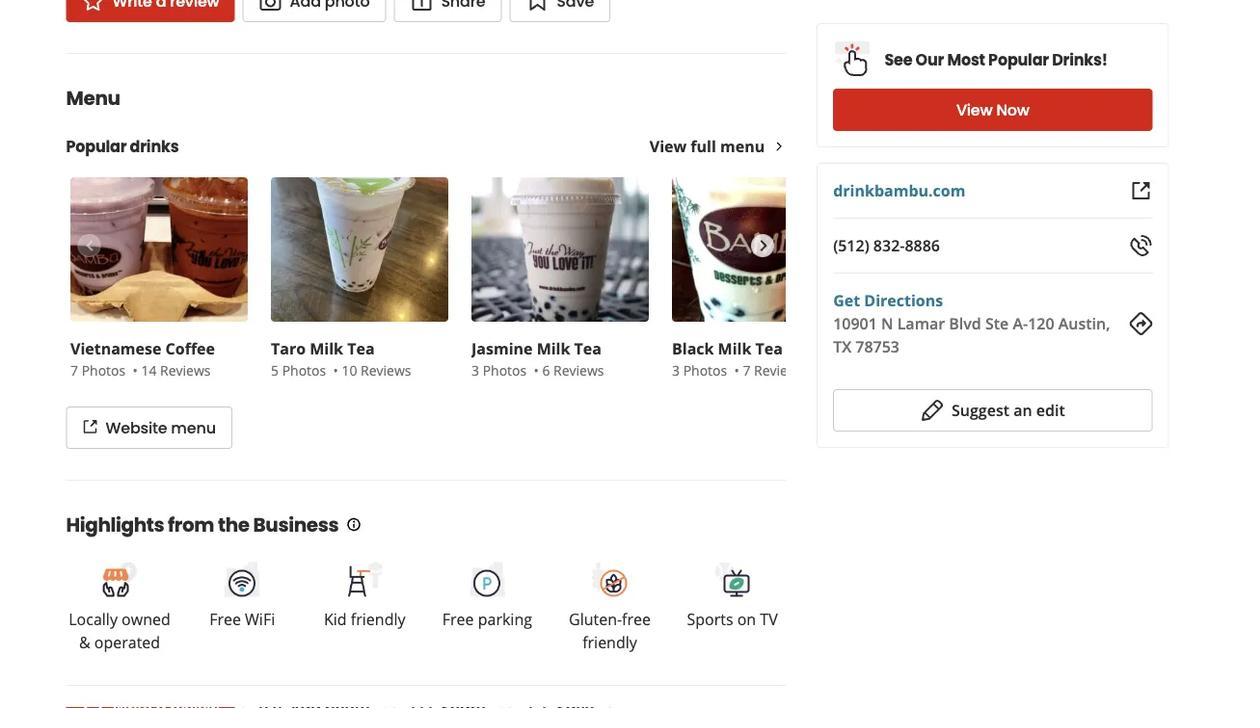 Task type: describe. For each thing, give the bounding box(es) containing it.
3 for black milk tea
[[672, 361, 679, 380]]

suggest
[[952, 400, 1010, 421]]

free for free parking
[[442, 610, 474, 630]]

vietnamese
[[70, 339, 161, 359]]

view full menu link
[[650, 136, 786, 157]]

the
[[218, 512, 250, 539]]

tea for taro milk tea
[[347, 339, 374, 359]]

sports on tv
[[687, 610, 778, 630]]

milk for jasmine
[[536, 339, 570, 359]]

24 star v2 image
[[81, 0, 105, 13]]

photos for jasmine
[[482, 361, 526, 380]]

see our most popular drinks!
[[885, 49, 1108, 71]]

taro milk tea 5 photos
[[271, 339, 374, 380]]

2 7 from the left
[[743, 361, 750, 380]]

6
[[542, 361, 550, 380]]

jasmine
[[471, 339, 532, 359]]

website
[[106, 417, 167, 439]]

reviews for taro milk tea
[[360, 361, 411, 380]]

edit
[[1037, 400, 1065, 421]]

jasmine milk tea image
[[471, 177, 649, 322]]

free wifi
[[209, 610, 275, 630]]

most
[[947, 49, 986, 71]]

view for view full menu
[[650, 136, 687, 157]]

(512) 832-8886
[[833, 235, 940, 256]]

black milk tea image
[[672, 177, 849, 322]]

taro
[[271, 339, 305, 359]]

wifi
[[245, 610, 275, 630]]

popular inside the menu element
[[66, 136, 127, 157]]

locally
[[69, 610, 118, 630]]

&
[[79, 633, 90, 653]]

24 save outline v2 image
[[526, 0, 549, 13]]

24 pencil v2 image
[[921, 399, 944, 422]]

view now link
[[833, 89, 1153, 131]]

view now
[[957, 99, 1030, 121]]

free
[[622, 610, 651, 630]]

free_wifi image
[[223, 561, 262, 600]]

10901
[[833, 313, 877, 334]]

jasmine milk tea 3 photos
[[471, 339, 601, 380]]

16 external link v2 image
[[82, 420, 98, 435]]

on
[[738, 610, 756, 630]]

vietnamese coffee 7 photos
[[70, 339, 215, 380]]

0 horizontal spatial friendly
[[351, 610, 406, 630]]

ste
[[986, 313, 1009, 334]]

review highlights element
[[66, 686, 786, 709]]

(512)
[[833, 235, 870, 256]]

menu
[[66, 85, 120, 112]]

24 external link v2 image
[[1130, 179, 1153, 203]]

0 vertical spatial popular
[[989, 49, 1049, 71]]

vietnamese coffee image
[[70, 177, 247, 322]]

next image
[[752, 234, 774, 258]]

photos for taro
[[282, 361, 326, 380]]

highlights
[[66, 512, 164, 539]]

24 camera v2 image
[[259, 0, 282, 13]]

milk for black
[[718, 339, 751, 359]]

tv
[[760, 610, 778, 630]]

reviews for vietnamese coffee
[[160, 361, 210, 380]]

drinkbambu.com
[[833, 180, 966, 201]]

0 horizontal spatial menu
[[171, 417, 216, 439]]

suggest an edit
[[952, 400, 1065, 421]]

reviews for black milk tea
[[754, 361, 804, 380]]

popular drinks
[[66, 136, 179, 157]]

austin,
[[1059, 313, 1110, 334]]

drinks
[[130, 136, 179, 157]]



Task type: locate. For each thing, give the bounding box(es) containing it.
14 reviews
[[141, 361, 210, 380]]

10 reviews
[[341, 361, 411, 380]]

0 horizontal spatial milk
[[309, 339, 343, 359]]

tea
[[347, 339, 374, 359], [574, 339, 601, 359], [755, 339, 783, 359]]

menu element
[[35, 53, 853, 449]]

free left the wifi
[[209, 610, 241, 630]]

1 photos from the left
[[81, 361, 125, 380]]

taro milk tea image
[[271, 177, 448, 322]]

gluten-
[[569, 610, 622, 630]]

milk inside jasmine milk tea 3 photos
[[536, 339, 570, 359]]

78753
[[856, 337, 900, 357]]

photos inside black milk tea 3 photos
[[683, 361, 727, 380]]

locally owned & operated
[[69, 610, 171, 653]]

10
[[341, 361, 357, 380]]

3 down "jasmine"
[[471, 361, 479, 380]]

tea for black milk tea
[[755, 339, 783, 359]]

5
[[271, 361, 278, 380]]

photos down vietnamese at left
[[81, 361, 125, 380]]

tea up "10" on the bottom
[[347, 339, 374, 359]]

3 reviews from the left
[[553, 361, 604, 380]]

2 3 from the left
[[672, 361, 679, 380]]

reviews for jasmine milk tea
[[553, 361, 604, 380]]

n
[[882, 313, 894, 334]]

business
[[253, 512, 339, 539]]

photos inside taro milk tea 5 photos
[[282, 361, 326, 380]]

operated
[[94, 633, 160, 653]]

popular down the menu
[[66, 136, 127, 157]]

info icon image
[[346, 517, 362, 533], [346, 517, 362, 533]]

tea inside black milk tea 3 photos
[[755, 339, 783, 359]]

tea inside jasmine milk tea 3 photos
[[574, 339, 601, 359]]

blvd
[[949, 313, 982, 334]]

3 inside jasmine milk tea 3 photos
[[471, 361, 479, 380]]

menu
[[720, 136, 765, 157], [171, 417, 216, 439]]

photos down black
[[683, 361, 727, 380]]

2 tea from the left
[[574, 339, 601, 359]]

coffee
[[165, 339, 215, 359]]

1 vertical spatial friendly
[[583, 633, 637, 653]]

2 horizontal spatial milk
[[718, 339, 751, 359]]

sports_on_tv image
[[713, 561, 752, 600]]

sports
[[687, 610, 734, 630]]

from
[[168, 512, 214, 539]]

2 horizontal spatial tea
[[755, 339, 783, 359]]

3 tea from the left
[[755, 339, 783, 359]]

1 reviews from the left
[[160, 361, 210, 380]]

view for view now
[[957, 99, 993, 121]]

popular
[[989, 49, 1049, 71], [66, 136, 127, 157]]

3 inside black milk tea 3 photos
[[672, 361, 679, 380]]

milk up "10" on the bottom
[[309, 339, 343, 359]]

see
[[885, 49, 913, 71]]

1 horizontal spatial free
[[442, 610, 474, 630]]

photos for black
[[683, 361, 727, 380]]

kid friendly
[[324, 610, 406, 630]]

1 tea from the left
[[347, 339, 374, 359]]

free for free wifi
[[209, 610, 241, 630]]

black
[[672, 339, 714, 359]]

menu right website
[[171, 417, 216, 439]]

0 horizontal spatial 7
[[70, 361, 78, 380]]

gluten-free friendly
[[569, 610, 651, 653]]

1 horizontal spatial 7
[[743, 361, 750, 380]]

milk up 6
[[536, 339, 570, 359]]

tea up the 7 reviews at the bottom right
[[755, 339, 783, 359]]

free left parking
[[442, 610, 474, 630]]

drinks!
[[1052, 49, 1108, 71]]

0 vertical spatial view
[[957, 99, 993, 121]]

get directions 10901 n lamar blvd ste a-120 austin, tx 78753
[[833, 290, 1110, 357]]

1 horizontal spatial friendly
[[583, 633, 637, 653]]

tea inside taro milk tea 5 photos
[[347, 339, 374, 359]]

1 horizontal spatial view
[[957, 99, 993, 121]]

locally_owned_operated image
[[100, 561, 139, 600]]

24 phone v2 image
[[1130, 234, 1153, 258]]

photos down taro
[[282, 361, 326, 380]]

highlights from the business
[[66, 512, 339, 539]]

an
[[1014, 400, 1033, 421]]

gluten_free_friendly image
[[591, 561, 629, 600]]

now
[[997, 99, 1030, 121]]

832-
[[874, 235, 905, 256]]

friendly inside gluten-free friendly
[[583, 633, 637, 653]]

24 share v2 image
[[410, 0, 433, 13]]

0 vertical spatial friendly
[[351, 610, 406, 630]]

view
[[957, 99, 993, 121], [650, 136, 687, 157]]

friendly down gluten-
[[583, 633, 637, 653]]

24 directions v2 image
[[1130, 312, 1153, 336]]

1 vertical spatial view
[[650, 136, 687, 157]]

full
[[691, 136, 716, 157]]

2 photos from the left
[[282, 361, 326, 380]]

3 down black
[[672, 361, 679, 380]]

free_parking image
[[468, 561, 507, 600]]

menu left 14 chevron right outline icon
[[720, 136, 765, 157]]

0 horizontal spatial 3
[[471, 361, 479, 380]]

owned
[[122, 610, 171, 630]]

parking
[[478, 610, 532, 630]]

0 vertical spatial menu
[[720, 136, 765, 157]]

1 vertical spatial menu
[[171, 417, 216, 439]]

1 milk from the left
[[309, 339, 343, 359]]

2 free from the left
[[442, 610, 474, 630]]

1 7 from the left
[[70, 361, 78, 380]]

friendly
[[351, 610, 406, 630], [583, 633, 637, 653]]

black milk tea 3 photos
[[672, 339, 783, 380]]

8886
[[905, 235, 940, 256]]

view inside the menu element
[[650, 136, 687, 157]]

milk right black
[[718, 339, 751, 359]]

6 reviews
[[542, 361, 604, 380]]

milk inside black milk tea 3 photos
[[718, 339, 751, 359]]

3 photos from the left
[[482, 361, 526, 380]]

0 horizontal spatial popular
[[66, 136, 127, 157]]

view full menu
[[650, 136, 765, 157]]

suggest an edit button
[[833, 390, 1153, 432]]

3 for jasmine milk tea
[[471, 361, 479, 380]]

1 horizontal spatial popular
[[989, 49, 1049, 71]]

3 milk from the left
[[718, 339, 751, 359]]

120
[[1028, 313, 1055, 334]]

tx
[[833, 337, 852, 357]]

1 horizontal spatial milk
[[536, 339, 570, 359]]

previous image
[[78, 234, 99, 258]]

view left full
[[650, 136, 687, 157]]

2 milk from the left
[[536, 339, 570, 359]]

reviews
[[160, 361, 210, 380], [360, 361, 411, 380], [553, 361, 604, 380], [754, 361, 804, 380]]

photos inside jasmine milk tea 3 photos
[[482, 361, 526, 380]]

free
[[209, 610, 241, 630], [442, 610, 474, 630]]

popular up "now"
[[989, 49, 1049, 71]]

0 horizontal spatial free
[[209, 610, 241, 630]]

drinkbambu.com link
[[833, 180, 966, 201]]

photos
[[81, 361, 125, 380], [282, 361, 326, 380], [482, 361, 526, 380], [683, 361, 727, 380]]

3
[[471, 361, 479, 380], [672, 361, 679, 380]]

1 3 from the left
[[471, 361, 479, 380]]

7 reviews
[[743, 361, 804, 380]]

7
[[70, 361, 78, 380], [743, 361, 750, 380]]

friendly down kid_friendly icon
[[351, 610, 406, 630]]

website menu
[[106, 417, 216, 439]]

tea up 6 reviews on the bottom of the page
[[574, 339, 601, 359]]

1 horizontal spatial menu
[[720, 136, 765, 157]]

milk for taro
[[309, 339, 343, 359]]

lamar
[[898, 313, 945, 334]]

website menu link
[[66, 407, 232, 449]]

a-
[[1013, 313, 1028, 334]]

kid
[[324, 610, 347, 630]]

photos inside vietnamese coffee 7 photos
[[81, 361, 125, 380]]

1 horizontal spatial tea
[[574, 339, 601, 359]]

kid_friendly image
[[346, 561, 384, 600]]

1 horizontal spatial 3
[[672, 361, 679, 380]]

tea for jasmine milk tea
[[574, 339, 601, 359]]

directions
[[864, 290, 943, 311]]

4 reviews from the left
[[754, 361, 804, 380]]

view left "now"
[[957, 99, 993, 121]]

photos down "jasmine"
[[482, 361, 526, 380]]

get
[[833, 290, 860, 311]]

milk
[[309, 339, 343, 359], [536, 339, 570, 359], [718, 339, 751, 359]]

get directions link
[[833, 290, 943, 311]]

14
[[141, 361, 156, 380]]

4 photos from the left
[[683, 361, 727, 380]]

0 horizontal spatial view
[[650, 136, 687, 157]]

free parking
[[442, 610, 532, 630]]

2 reviews from the left
[[360, 361, 411, 380]]

1 vertical spatial popular
[[66, 136, 127, 157]]

7 inside vietnamese coffee 7 photos
[[70, 361, 78, 380]]

0 horizontal spatial tea
[[347, 339, 374, 359]]

14 chevron right outline image
[[773, 140, 786, 153]]

milk inside taro milk tea 5 photos
[[309, 339, 343, 359]]

1 free from the left
[[209, 610, 241, 630]]

our
[[916, 49, 944, 71]]



Task type: vqa. For each thing, say whether or not it's contained in the screenshot.
the rightmost 'Popcorn Shops'
no



